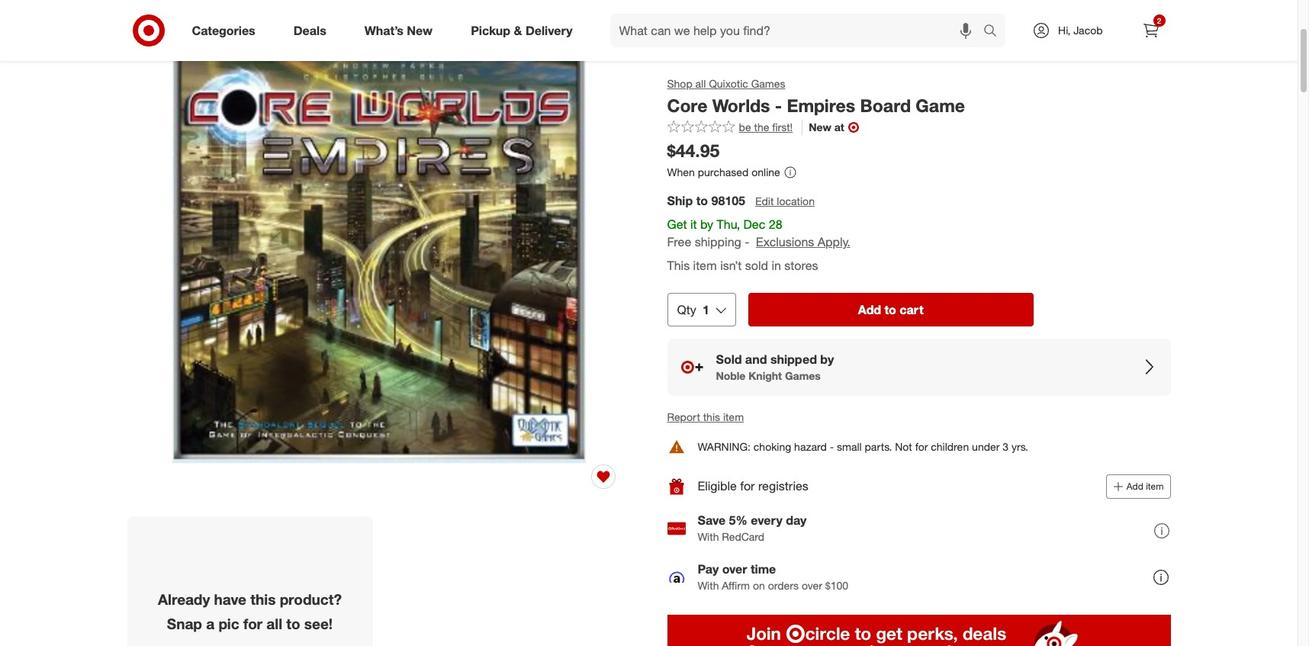 Task type: locate. For each thing, give the bounding box(es) containing it.
- up first!
[[775, 95, 782, 116]]

to left the cart at the right of the page
[[885, 302, 896, 317]]

with
[[698, 530, 719, 543], [698, 579, 719, 592]]

games down shipped
[[785, 369, 821, 382]]

1 horizontal spatial over
[[802, 579, 822, 592]]

edit
[[755, 195, 774, 208]]

day
[[786, 513, 807, 528]]

0 vertical spatial games
[[751, 77, 785, 90]]

a
[[206, 615, 214, 632]]

1 horizontal spatial -
[[775, 95, 782, 116]]

1 horizontal spatial all
[[695, 77, 706, 90]]

1 vertical spatial add
[[1127, 480, 1143, 492]]

orders
[[768, 579, 799, 592]]

add inside button
[[1127, 480, 1143, 492]]

over left $100 on the right of page
[[802, 579, 822, 592]]

to
[[696, 193, 708, 209], [885, 302, 896, 317], [286, 615, 300, 632]]

1 horizontal spatial add
[[1127, 480, 1143, 492]]

1 vertical spatial all
[[266, 615, 282, 632]]

and
[[745, 352, 767, 367]]

add inside 'button'
[[858, 302, 881, 317]]

item inside "fulfillment" region
[[693, 258, 717, 273]]

item for this
[[693, 258, 717, 273]]

-
[[775, 95, 782, 116], [745, 234, 749, 250], [830, 440, 834, 453]]

all down product?
[[266, 615, 282, 632]]

children
[[931, 440, 969, 453]]

games up worlds
[[751, 77, 785, 90]]

qty 1
[[677, 302, 709, 317]]

2 horizontal spatial to
[[885, 302, 896, 317]]

deals
[[293, 23, 326, 38]]

pickup & delivery
[[471, 23, 573, 38]]

by right shipped
[[820, 352, 834, 367]]

new left at
[[809, 120, 831, 133]]

to left see!
[[286, 615, 300, 632]]

by inside sold and shipped by noble knight games
[[820, 352, 834, 367]]

all right shop
[[695, 77, 706, 90]]

when
[[667, 165, 695, 178]]

item
[[693, 258, 717, 273], [723, 410, 744, 423], [1146, 480, 1164, 492]]

this right report
[[703, 410, 720, 423]]

edit location button
[[754, 193, 815, 210]]

not
[[895, 440, 912, 453]]

sold
[[745, 258, 768, 273]]

snap
[[167, 615, 202, 632]]

0 vertical spatial new
[[407, 23, 433, 38]]

to inside 'button'
[[885, 302, 896, 317]]

0 horizontal spatial add
[[858, 302, 881, 317]]

0 vertical spatial this
[[703, 410, 720, 423]]

0 vertical spatial for
[[915, 440, 928, 453]]

exclusions apply. button
[[756, 234, 850, 251]]

2 vertical spatial item
[[1146, 480, 1164, 492]]

2 vertical spatial -
[[830, 440, 834, 453]]

noble
[[716, 369, 746, 382]]

0 horizontal spatial to
[[286, 615, 300, 632]]

this item isn't sold in stores
[[667, 258, 818, 273]]

small
[[837, 440, 862, 453]]

0 vertical spatial with
[[698, 530, 719, 543]]

1 vertical spatial with
[[698, 579, 719, 592]]

deals link
[[281, 14, 345, 47]]

yrs.
[[1012, 440, 1028, 453]]

all
[[695, 77, 706, 90], [266, 615, 282, 632]]

have
[[214, 591, 246, 608]]

be the first!
[[739, 120, 793, 133]]

by right it
[[700, 217, 713, 232]]

knight
[[749, 369, 782, 382]]

report this item
[[667, 410, 744, 423]]

- inside "shop all quixotic games core worlds - empires board game"
[[775, 95, 782, 116]]

core
[[667, 95, 707, 116]]

1 horizontal spatial by
[[820, 352, 834, 367]]

add item
[[1127, 480, 1164, 492]]

0 horizontal spatial over
[[722, 562, 747, 577]]

1 vertical spatial over
[[802, 579, 822, 592]]

this
[[667, 258, 690, 273]]

add
[[858, 302, 881, 317], [1127, 480, 1143, 492]]

redcard
[[722, 530, 764, 543]]

0 horizontal spatial this
[[250, 591, 276, 608]]

1 horizontal spatial to
[[696, 193, 708, 209]]

new right the what's
[[407, 23, 433, 38]]

this right have on the bottom left of the page
[[250, 591, 276, 608]]

1 vertical spatial for
[[740, 478, 755, 494]]

0 horizontal spatial item
[[693, 258, 717, 273]]

report this item button
[[667, 409, 744, 425]]

shipped
[[770, 352, 817, 367]]

parts.
[[865, 440, 892, 453]]

1 vertical spatial games
[[785, 369, 821, 382]]

add to cart button
[[748, 293, 1033, 326]]

new at
[[809, 120, 844, 133]]

0 vertical spatial over
[[722, 562, 747, 577]]

0 vertical spatial item
[[693, 258, 717, 273]]

0 vertical spatial -
[[775, 95, 782, 116]]

0 horizontal spatial all
[[266, 615, 282, 632]]

2 vertical spatial for
[[243, 615, 262, 632]]

core worlds - empires board game, 1 of 2 image
[[127, 1, 630, 504]]

thu,
[[717, 217, 740, 232]]

1 horizontal spatial this
[[703, 410, 720, 423]]

2 horizontal spatial item
[[1146, 480, 1164, 492]]

- down the dec on the right of the page
[[745, 234, 749, 250]]

for inside already have this product? snap a pic for all to see!
[[243, 615, 262, 632]]

2 link
[[1134, 14, 1168, 47]]

registries
[[758, 478, 808, 494]]

1 vertical spatial by
[[820, 352, 834, 367]]

categories
[[192, 23, 255, 38]]

what's new link
[[351, 14, 452, 47]]

to for 98105
[[696, 193, 708, 209]]

1 horizontal spatial item
[[723, 410, 744, 423]]

0 vertical spatial add
[[858, 302, 881, 317]]

be the first! link
[[667, 120, 793, 135]]

hi,
[[1058, 24, 1070, 37]]

games
[[751, 77, 785, 90], [785, 369, 821, 382]]

location
[[777, 195, 815, 208]]

apply.
[[818, 234, 850, 250]]

stores
[[784, 258, 818, 273]]

free
[[667, 234, 691, 250]]

what's new
[[364, 23, 433, 38]]

0 vertical spatial by
[[700, 217, 713, 232]]

be
[[739, 120, 751, 133]]

to right ship
[[696, 193, 708, 209]]

0 horizontal spatial -
[[745, 234, 749, 250]]

over up 'affirm'
[[722, 562, 747, 577]]

this inside already have this product? snap a pic for all to see!
[[250, 591, 276, 608]]

1 with from the top
[[698, 530, 719, 543]]

add to cart
[[858, 302, 923, 317]]

for
[[915, 440, 928, 453], [740, 478, 755, 494], [243, 615, 262, 632]]

1 vertical spatial this
[[250, 591, 276, 608]]

jacob
[[1073, 24, 1103, 37]]

it
[[690, 217, 697, 232]]

report
[[667, 410, 700, 423]]

new
[[407, 23, 433, 38], [809, 120, 831, 133]]

- left small
[[830, 440, 834, 453]]

0 horizontal spatial by
[[700, 217, 713, 232]]

1 horizontal spatial new
[[809, 120, 831, 133]]

1 vertical spatial to
[[885, 302, 896, 317]]

eligible
[[698, 478, 737, 494]]

for for product?
[[243, 615, 262, 632]]

qty
[[677, 302, 696, 317]]

with down save
[[698, 530, 719, 543]]

quixotic
[[709, 77, 748, 90]]

hi, jacob
[[1058, 24, 1103, 37]]

for right eligible
[[740, 478, 755, 494]]

the
[[754, 120, 769, 133]]

worlds
[[712, 95, 770, 116]]

0 vertical spatial to
[[696, 193, 708, 209]]

2 with from the top
[[698, 579, 719, 592]]

with down pay
[[698, 579, 719, 592]]

for right not
[[915, 440, 928, 453]]

for right pic
[[243, 615, 262, 632]]

2 vertical spatial to
[[286, 615, 300, 632]]

0 vertical spatial all
[[695, 77, 706, 90]]

2 horizontal spatial for
[[915, 440, 928, 453]]

1 vertical spatial -
[[745, 234, 749, 250]]

0 horizontal spatial for
[[243, 615, 262, 632]]



Task type: describe. For each thing, give the bounding box(es) containing it.
with inside pay over time with affirm on orders over $100
[[698, 579, 719, 592]]

get
[[667, 217, 687, 232]]

cart
[[900, 302, 923, 317]]

games inside sold and shipped by noble knight games
[[785, 369, 821, 382]]

first!
[[772, 120, 793, 133]]

1
[[702, 302, 709, 317]]

add item button
[[1106, 474, 1171, 499]]

1 vertical spatial new
[[809, 120, 831, 133]]

add for add to cart
[[858, 302, 881, 317]]

2
[[1157, 16, 1161, 25]]

games inside "shop all quixotic games core worlds - empires board game"
[[751, 77, 785, 90]]

fulfillment region
[[667, 193, 1171, 396]]

$44.95
[[667, 139, 720, 161]]

in
[[772, 258, 781, 273]]

$100
[[825, 579, 848, 592]]

with inside save 5% every day with redcard
[[698, 530, 719, 543]]

1 vertical spatial item
[[723, 410, 744, 423]]

all inside "shop all quixotic games core worlds - empires board game"
[[695, 77, 706, 90]]

time
[[751, 562, 776, 577]]

shipping
[[695, 234, 741, 250]]

online
[[752, 165, 780, 178]]

warning: choking hazard - small parts. not for children under 3 yrs.
[[698, 440, 1028, 453]]

every
[[751, 513, 782, 528]]

search
[[976, 24, 1013, 39]]

affirm
[[722, 579, 750, 592]]

delivery
[[526, 23, 573, 38]]

game
[[916, 95, 965, 116]]

choking
[[754, 440, 791, 453]]

sold
[[716, 352, 742, 367]]

add for add item
[[1127, 480, 1143, 492]]

this inside report this item button
[[703, 410, 720, 423]]

3
[[1003, 440, 1009, 453]]

edit location
[[755, 195, 815, 208]]

product?
[[280, 591, 342, 608]]

what's
[[364, 23, 403, 38]]

to inside already have this product? snap a pic for all to see!
[[286, 615, 300, 632]]

1 horizontal spatial for
[[740, 478, 755, 494]]

see!
[[304, 615, 333, 632]]

28
[[769, 217, 782, 232]]

search button
[[976, 14, 1013, 50]]

on
[[753, 579, 765, 592]]

when purchased online
[[667, 165, 780, 178]]

pay
[[698, 562, 719, 577]]

get it by thu, dec 28 free shipping - exclusions apply.
[[667, 217, 850, 250]]

all inside already have this product? snap a pic for all to see!
[[266, 615, 282, 632]]

98105
[[711, 193, 745, 209]]

at
[[834, 120, 844, 133]]

shop
[[667, 77, 692, 90]]

by inside get it by thu, dec 28 free shipping - exclusions apply.
[[700, 217, 713, 232]]

pic
[[218, 615, 239, 632]]

purchased
[[698, 165, 749, 178]]

exclusions
[[756, 234, 814, 250]]

- inside get it by thu, dec 28 free shipping - exclusions apply.
[[745, 234, 749, 250]]

advertisement region
[[667, 615, 1171, 646]]

dec
[[743, 217, 765, 232]]

eligible for registries
[[698, 478, 808, 494]]

pay over time with affirm on orders over $100
[[698, 562, 848, 592]]

isn't
[[720, 258, 742, 273]]

warning:
[[698, 440, 751, 453]]

0 horizontal spatial new
[[407, 23, 433, 38]]

shop all quixotic games core worlds - empires board game
[[667, 77, 965, 116]]

sold and shipped by noble knight games
[[716, 352, 834, 382]]

to for cart
[[885, 302, 896, 317]]

categories link
[[179, 14, 274, 47]]

What can we help you find? suggestions appear below search field
[[610, 14, 987, 47]]

ship
[[667, 193, 693, 209]]

image gallery element
[[127, 1, 630, 646]]

already have this product? snap a pic for all to see!
[[158, 591, 342, 632]]

pickup & delivery link
[[458, 14, 592, 47]]

5%
[[729, 513, 747, 528]]

&
[[514, 23, 522, 38]]

save 5% every day with redcard
[[698, 513, 807, 543]]

already
[[158, 591, 210, 608]]

item for add
[[1146, 480, 1164, 492]]

ship to 98105
[[667, 193, 745, 209]]

for for -
[[915, 440, 928, 453]]

save
[[698, 513, 726, 528]]

empires
[[787, 95, 855, 116]]

2 horizontal spatial -
[[830, 440, 834, 453]]

board
[[860, 95, 911, 116]]



Task type: vqa. For each thing, say whether or not it's contained in the screenshot.
the What can we help you find? suggestions appear below search field
yes



